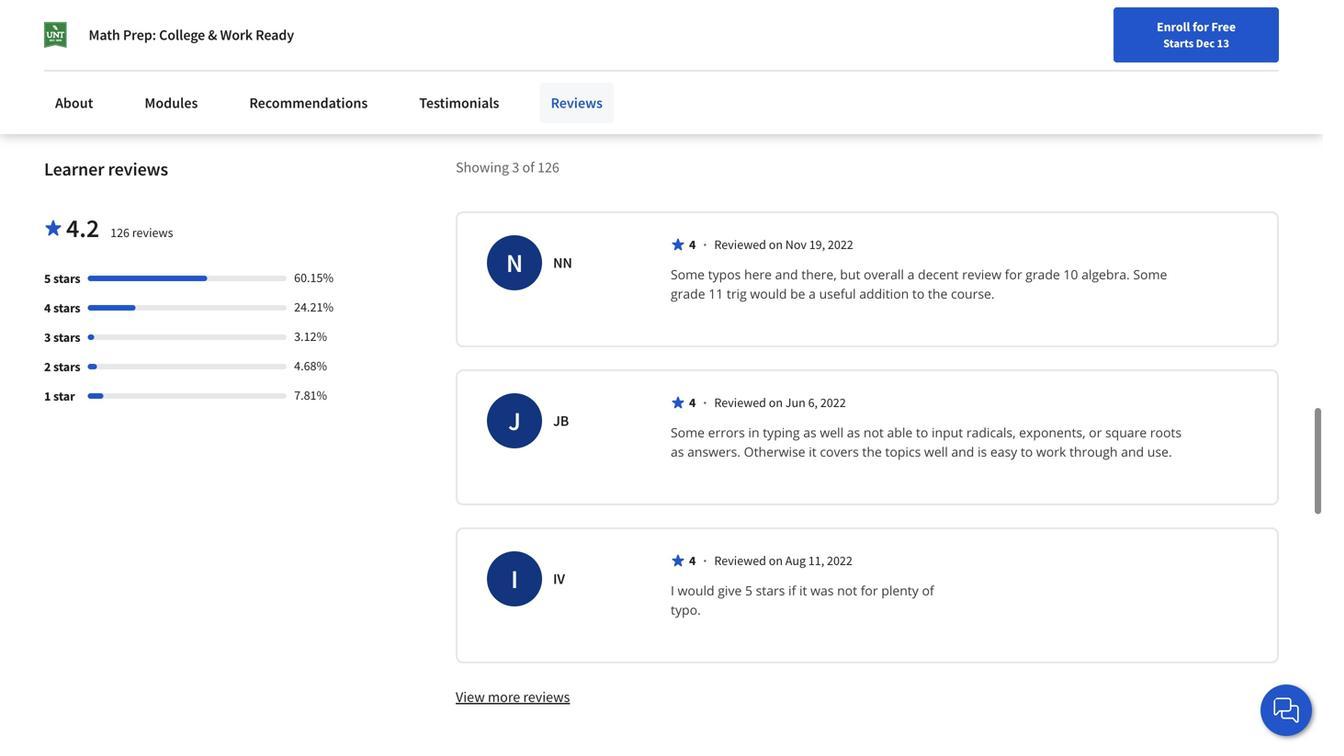 Task type: vqa. For each thing, say whether or not it's contained in the screenshot.
overall at the right top of page
yes



Task type: locate. For each thing, give the bounding box(es) containing it.
1 vertical spatial reviews
[[132, 224, 173, 241]]

reviews right '4.2'
[[132, 224, 173, 241]]

5 right give
[[746, 582, 753, 599]]

not left input
[[864, 424, 884, 441]]

3 up 2
[[44, 329, 51, 346]]

0 vertical spatial on
[[769, 236, 783, 253]]

able
[[103, 0, 130, 13], [888, 424, 913, 441]]

would up typo.
[[678, 582, 715, 599]]

stars left if
[[756, 582, 786, 599]]

on left "jun"
[[769, 394, 783, 411]]

more inside "learning isn't just about being better at your job: it's so much more than that. coursera allows me to learn without limits."
[[1143, 16, 1175, 35]]

has
[[167, 16, 189, 35]]

1 horizontal spatial of
[[923, 582, 935, 599]]

some left typos
[[671, 266, 705, 283]]

4
[[690, 236, 696, 253], [44, 300, 51, 316], [690, 394, 696, 411], [690, 552, 696, 569]]

None search field
[[262, 11, 565, 48]]

stars up 4 stars
[[53, 270, 80, 287]]

2 vertical spatial reviewed
[[715, 552, 767, 569]]

i for i
[[511, 563, 518, 595]]

3 right showing
[[512, 158, 520, 176]]

my
[[243, 0, 262, 13], [61, 61, 80, 79]]

0 vertical spatial of
[[523, 158, 535, 176]]

nov
[[786, 236, 807, 253]]

some
[[671, 266, 705, 283], [1134, 266, 1168, 283], [671, 424, 705, 441]]

1 vertical spatial 2022
[[821, 394, 846, 411]]

view more reviews
[[456, 688, 570, 706]]

1 horizontal spatial able
[[888, 424, 913, 441]]

showing 3 of 126
[[456, 158, 560, 176]]

for inside enroll for free starts dec 13
[[1193, 18, 1210, 35]]

not inside i would give 5 stars if it was not for plenty of typo.
[[838, 582, 858, 599]]

3 on from the top
[[769, 552, 783, 569]]

on left nov
[[769, 236, 783, 253]]

it inside the some errors in typing as well as not able to input radicals, exponents, or square roots as answers. otherwise it covers the topics well and is easy to work through and use.
[[809, 443, 817, 460]]

limits."
[[1009, 61, 1052, 79]]

learn for has
[[166, 38, 197, 57]]

reviewed for n
[[715, 236, 767, 253]]

1 vertical spatial for
[[1005, 266, 1023, 283]]

typing
[[763, 424, 800, 441]]

4 up typo.
[[690, 552, 696, 569]]

more down about
[[1143, 16, 1175, 35]]

the inside the some errors in typing as well as not able to input radicals, exponents, or square roots as answers. otherwise it covers the topics well and is easy to work through and use.
[[863, 443, 882, 460]]

modules
[[145, 94, 198, 112]]

was
[[811, 582, 834, 599]]

0 horizontal spatial 3
[[44, 329, 51, 346]]

learn inside ""to be able to take courses at my own pace and rhythm has been an amazing experience. i can learn whenever it fits my schedule and mood.""
[[166, 38, 197, 57]]

stars down 5 stars
[[53, 300, 80, 316]]

126
[[538, 158, 560, 176], [110, 224, 130, 241]]

some inside the some errors in typing as well as not able to input radicals, exponents, or square roots as answers. otherwise it covers the topics well and is easy to work through and use.
[[671, 424, 705, 441]]

jb
[[553, 412, 569, 430]]

1 vertical spatial it
[[809, 443, 817, 460]]

0 vertical spatial a
[[908, 266, 915, 283]]

the left topics
[[863, 443, 882, 460]]

at inside "learning isn't just about being better at your job: it's so much more than that. coursera allows me to learn without limits."
[[1244, 0, 1256, 13]]

in
[[749, 424, 760, 441]]

126 right '4.2'
[[110, 224, 130, 241]]

a right overall
[[908, 266, 915, 283]]

0 vertical spatial well
[[820, 424, 844, 441]]

of right plenty
[[923, 582, 935, 599]]

on left aug
[[769, 552, 783, 569]]

1 vertical spatial more
[[488, 688, 521, 706]]

0 vertical spatial 3
[[512, 158, 520, 176]]

1 vertical spatial of
[[923, 582, 935, 599]]

2 learn from the left
[[1148, 38, 1179, 57]]

0 vertical spatial 126
[[538, 158, 560, 176]]

0 horizontal spatial 126
[[110, 224, 130, 241]]

able up topics
[[888, 424, 913, 441]]

to
[[133, 0, 145, 13], [1132, 38, 1145, 57], [913, 285, 925, 302], [917, 424, 929, 441], [1021, 443, 1034, 460]]

i up typo.
[[671, 582, 675, 599]]

well up covers
[[820, 424, 844, 441]]

at up an
[[228, 0, 240, 13]]

some errors in typing as well as not able to input radicals, exponents, or square roots as answers. otherwise it covers the topics well and is easy to work through and use.
[[671, 424, 1186, 460]]

5 inside i would give 5 stars if it was not for plenty of typo.
[[746, 582, 753, 599]]

at inside ""to be able to take courses at my own pace and rhythm has been an amazing experience. i can learn whenever it fits my schedule and mood.""
[[228, 0, 240, 13]]

1 vertical spatial reviewed
[[715, 394, 767, 411]]

my left own
[[243, 0, 262, 13]]

reviewed on jun 6, 2022
[[715, 394, 846, 411]]

1 reviewed from the top
[[715, 236, 767, 253]]

menu item
[[973, 18, 1091, 78]]

1 vertical spatial the
[[863, 443, 882, 460]]

me
[[1110, 38, 1129, 57]]

learn inside "learning isn't just about being better at your job: it's so much more than that. coursera allows me to learn without limits."
[[1148, 38, 1179, 57]]

about
[[1127, 0, 1164, 13]]

and up experience.
[[93, 16, 116, 35]]

1 horizontal spatial it
[[800, 582, 808, 599]]

amazing
[[244, 16, 296, 35]]

learn
[[166, 38, 197, 57], [1148, 38, 1179, 57]]

able up the math
[[103, 0, 130, 13]]

0 vertical spatial would
[[751, 285, 787, 302]]

not right was
[[838, 582, 858, 599]]

i left iv
[[511, 563, 518, 595]]

0 horizontal spatial it
[[264, 38, 272, 57]]

1 horizontal spatial 5
[[746, 582, 753, 599]]

for left plenty
[[861, 582, 879, 599]]

learn down the has at the left of the page
[[166, 38, 197, 57]]

1 vertical spatial my
[[61, 61, 80, 79]]

2 reviewed from the top
[[715, 394, 767, 411]]

well down input
[[925, 443, 949, 460]]

0 vertical spatial for
[[1193, 18, 1210, 35]]

i inside i would give 5 stars if it was not for plenty of typo.
[[671, 582, 675, 599]]

my up about link
[[61, 61, 80, 79]]

4.68%
[[294, 357, 327, 374]]

1 horizontal spatial a
[[908, 266, 915, 283]]

0 vertical spatial reviews
[[108, 158, 168, 181]]

modules link
[[134, 83, 209, 123]]

2 vertical spatial it
[[800, 582, 808, 599]]

for
[[1193, 18, 1210, 35], [1005, 266, 1023, 283], [861, 582, 879, 599]]

stars inside i would give 5 stars if it was not for plenty of typo.
[[756, 582, 786, 599]]

the inside some typos here and there, but overall a decent review for grade 10 algebra. some grade 11 trig would be a useful addition to the course.
[[928, 285, 948, 302]]

overall
[[864, 266, 905, 283]]

square
[[1106, 424, 1148, 441]]

learner reviews
[[44, 158, 168, 181]]

learn down 'enroll' at the right
[[1148, 38, 1179, 57]]

enroll for free starts dec 13
[[1158, 18, 1237, 51]]

1 horizontal spatial for
[[1005, 266, 1023, 283]]

a
[[908, 266, 915, 283], [809, 285, 816, 302]]

at
[[228, 0, 240, 13], [1244, 0, 1256, 13]]

reviewed up in
[[715, 394, 767, 411]]

4 up answers.
[[690, 394, 696, 411]]

not inside the some errors in typing as well as not able to input radicals, exponents, or square roots as answers. otherwise it covers the topics well and is easy to work through and use.
[[864, 424, 884, 441]]

your
[[1009, 16, 1037, 35]]

stars for 2 stars
[[53, 358, 80, 375]]

0 horizontal spatial would
[[678, 582, 715, 599]]

0 horizontal spatial not
[[838, 582, 858, 599]]

reviewed for j
[[715, 394, 767, 411]]

reviewed on aug 11, 2022
[[715, 552, 853, 569]]

2 horizontal spatial i
[[671, 582, 675, 599]]

0 horizontal spatial for
[[861, 582, 879, 599]]

2 vertical spatial for
[[861, 582, 879, 599]]

1 vertical spatial would
[[678, 582, 715, 599]]

i left "can"
[[134, 38, 138, 57]]

4 left reviewed on nov 19, 2022
[[690, 236, 696, 253]]

3
[[512, 158, 520, 176], [44, 329, 51, 346]]

for inside some typos here and there, but overall a decent review for grade 10 algebra. some grade 11 trig would be a useful addition to the course.
[[1005, 266, 1023, 283]]

5 up 4 stars
[[44, 270, 51, 287]]

work
[[1037, 443, 1067, 460]]

0 horizontal spatial be
[[85, 0, 100, 13]]

0 vertical spatial 2022
[[828, 236, 854, 253]]

can
[[141, 38, 163, 57]]

60.15%
[[294, 269, 334, 286]]

0 horizontal spatial at
[[228, 0, 240, 13]]

to left input
[[917, 424, 929, 441]]

be inside ""to be able to take courses at my own pace and rhythm has been an amazing experience. i can learn whenever it fits my schedule and mood.""
[[85, 0, 100, 13]]

i would give 5 stars if it was not for plenty of typo.
[[671, 582, 938, 619]]

there,
[[802, 266, 837, 283]]

as right typing
[[804, 424, 817, 441]]

some right the algebra.
[[1134, 266, 1168, 283]]

1 horizontal spatial more
[[1143, 16, 1175, 35]]

view
[[456, 688, 485, 706]]

on for i
[[769, 552, 783, 569]]

2 at from the left
[[1244, 0, 1256, 13]]

2 on from the top
[[769, 394, 783, 411]]

2022
[[828, 236, 854, 253], [821, 394, 846, 411], [827, 552, 853, 569]]

0 vertical spatial my
[[243, 0, 262, 13]]

to inside ""to be able to take courses at my own pace and rhythm has been an amazing experience. i can learn whenever it fits my schedule and mood.""
[[133, 0, 145, 13]]

and right here
[[776, 266, 799, 283]]

it left covers
[[809, 443, 817, 460]]

1 horizontal spatial at
[[1244, 0, 1256, 13]]

0 horizontal spatial well
[[820, 424, 844, 441]]

grade left the 10
[[1026, 266, 1061, 283]]

2 vertical spatial on
[[769, 552, 783, 569]]

0 horizontal spatial 5
[[44, 270, 51, 287]]

addition
[[860, 285, 909, 302]]

course.
[[951, 285, 995, 302]]

1 vertical spatial 3
[[44, 329, 51, 346]]

it inside i would give 5 stars if it was not for plenty of typo.
[[800, 582, 808, 599]]

it right if
[[800, 582, 808, 599]]

3 reviewed from the top
[[715, 552, 767, 569]]

would down here
[[751, 285, 787, 302]]

be down "there,"
[[791, 285, 806, 302]]

to down decent
[[913, 285, 925, 302]]

2 horizontal spatial it
[[809, 443, 817, 460]]

1 vertical spatial able
[[888, 424, 913, 441]]

aug
[[786, 552, 806, 569]]

0 vertical spatial 5
[[44, 270, 51, 287]]

an
[[226, 16, 241, 35]]

review
[[963, 266, 1002, 283]]

stars up 2 stars
[[53, 329, 80, 346]]

1 learn from the left
[[166, 38, 197, 57]]

able inside the some errors in typing as well as not able to input radicals, exponents, or square roots as answers. otherwise it covers the topics well and is easy to work through and use.
[[888, 424, 913, 441]]

ready
[[256, 26, 294, 44]]

some up answers.
[[671, 424, 705, 441]]

reviews
[[108, 158, 168, 181], [132, 224, 173, 241], [523, 688, 570, 706]]

allows
[[1067, 38, 1107, 57]]

of right showing
[[523, 158, 535, 176]]

2 vertical spatial reviews
[[523, 688, 570, 706]]

0 vertical spatial the
[[928, 285, 948, 302]]

0 horizontal spatial i
[[134, 38, 138, 57]]

2022 right '19,'
[[828, 236, 854, 253]]

1 vertical spatial not
[[838, 582, 858, 599]]

0 vertical spatial it
[[264, 38, 272, 57]]

2 vertical spatial 2022
[[827, 552, 853, 569]]

recommendations link
[[238, 83, 379, 123]]

1 horizontal spatial my
[[243, 0, 262, 13]]

stars right 2
[[53, 358, 80, 375]]

1 horizontal spatial be
[[791, 285, 806, 302]]

0 horizontal spatial the
[[863, 443, 882, 460]]

1 vertical spatial be
[[791, 285, 806, 302]]

"learning
[[1009, 0, 1069, 13]]

i for i would give 5 stars if it was not for plenty of typo.
[[671, 582, 675, 599]]

1 on from the top
[[769, 236, 783, 253]]

university of north texas image
[[44, 22, 67, 48]]

but
[[841, 266, 861, 283]]

n
[[506, 247, 523, 279]]

to right me
[[1132, 38, 1145, 57]]

3.12%
[[294, 328, 327, 345]]

1 horizontal spatial grade
[[1026, 266, 1061, 283]]

reviewed up give
[[715, 552, 767, 569]]

1 horizontal spatial i
[[511, 563, 518, 595]]

1 horizontal spatial as
[[804, 424, 817, 441]]

0 vertical spatial reviewed
[[715, 236, 767, 253]]

1 horizontal spatial the
[[928, 285, 948, 302]]

to up rhythm
[[133, 0, 145, 13]]

math
[[89, 26, 120, 44]]

it's
[[1067, 16, 1085, 35]]

0 vertical spatial not
[[864, 424, 884, 441]]

grade left 11
[[671, 285, 706, 302]]

be right "to
[[85, 0, 100, 13]]

that.
[[1209, 16, 1238, 35]]

2022 right 6,
[[821, 394, 846, 411]]

1 vertical spatial on
[[769, 394, 783, 411]]

1 horizontal spatial would
[[751, 285, 787, 302]]

chat with us image
[[1272, 696, 1302, 725]]

1 horizontal spatial learn
[[1148, 38, 1179, 57]]

fits
[[275, 38, 294, 57]]

for right review
[[1005, 266, 1023, 283]]

0 horizontal spatial more
[[488, 688, 521, 706]]

for up dec
[[1193, 18, 1210, 35]]

1 star
[[44, 388, 75, 404]]

own
[[265, 0, 291, 13]]

at right better
[[1244, 0, 1256, 13]]

0 horizontal spatial a
[[809, 285, 816, 302]]

i
[[134, 38, 138, 57], [511, 563, 518, 595], [671, 582, 675, 599]]

0 horizontal spatial able
[[103, 0, 130, 13]]

0 vertical spatial be
[[85, 0, 100, 13]]

to inside some typos here and there, but overall a decent review for grade 10 algebra. some grade 11 trig would be a useful addition to the course.
[[913, 285, 925, 302]]

1 at from the left
[[228, 0, 240, 13]]

4 down 5 stars
[[44, 300, 51, 316]]

reviews right view
[[523, 688, 570, 706]]

reviews up 126 reviews
[[108, 158, 168, 181]]

courses
[[178, 0, 225, 13]]

0 vertical spatial grade
[[1026, 266, 1061, 283]]

without
[[1182, 38, 1231, 57]]

0 horizontal spatial learn
[[166, 38, 197, 57]]

as up covers
[[847, 424, 861, 441]]

0 horizontal spatial grade
[[671, 285, 706, 302]]

1 vertical spatial 5
[[746, 582, 753, 599]]

0 vertical spatial able
[[103, 0, 130, 13]]

isn't
[[1072, 0, 1099, 13]]

1 vertical spatial well
[[925, 443, 949, 460]]

126 right showing
[[538, 158, 560, 176]]

more right view
[[488, 688, 521, 706]]

about
[[55, 94, 93, 112]]

showing
[[456, 158, 509, 176]]

decent
[[918, 266, 959, 283]]

2022 right 11,
[[827, 552, 853, 569]]

reviewed up typos
[[715, 236, 767, 253]]

the down decent
[[928, 285, 948, 302]]

1 horizontal spatial 126
[[538, 158, 560, 176]]

it inside ""to be able to take courses at my own pace and rhythm has been an amazing experience. i can learn whenever it fits my schedule and mood.""
[[264, 38, 272, 57]]

1 vertical spatial a
[[809, 285, 816, 302]]

and left is
[[952, 443, 975, 460]]

11,
[[809, 552, 825, 569]]

it left fits
[[264, 38, 272, 57]]

on for n
[[769, 236, 783, 253]]

1 horizontal spatial not
[[864, 424, 884, 441]]

as left answers.
[[671, 443, 684, 460]]

a down "there,"
[[809, 285, 816, 302]]

2 horizontal spatial for
[[1193, 18, 1210, 35]]

so
[[1088, 16, 1102, 35]]

13
[[1218, 36, 1230, 51]]

0 vertical spatial more
[[1143, 16, 1175, 35]]



Task type: describe. For each thing, give the bounding box(es) containing it.
use.
[[1148, 443, 1173, 460]]

0 horizontal spatial of
[[523, 158, 535, 176]]

testimonials link
[[408, 83, 511, 123]]

jun
[[786, 394, 806, 411]]

to inside "learning isn't just about being better at your job: it's so much more than that. coursera allows me to learn without limits."
[[1132, 38, 1145, 57]]

and down "can"
[[141, 61, 165, 79]]

schedule
[[83, 61, 138, 79]]

much
[[1105, 16, 1140, 35]]

4 for i
[[690, 552, 696, 569]]

take
[[148, 0, 175, 13]]

some typos here and there, but overall a decent review for grade 10 algebra. some grade 11 trig would be a useful addition to the course.
[[671, 266, 1171, 302]]

typo.
[[671, 601, 701, 619]]

experience.
[[61, 38, 131, 57]]

2 stars
[[44, 358, 80, 375]]

"to
[[61, 0, 82, 13]]

1 horizontal spatial well
[[925, 443, 949, 460]]

through
[[1070, 443, 1118, 460]]

2022 for n
[[828, 236, 854, 253]]

algebra.
[[1082, 266, 1131, 283]]

at for better
[[1244, 0, 1256, 13]]

show notifications image
[[1110, 23, 1132, 45]]

learn for more
[[1148, 38, 1179, 57]]

topics
[[886, 443, 921, 460]]

reviewed on nov 19, 2022
[[715, 236, 854, 253]]

stars for 3 stars
[[53, 329, 80, 346]]

for inside i would give 5 stars if it was not for plenty of typo.
[[861, 582, 879, 599]]

work
[[220, 26, 253, 44]]

starts
[[1164, 36, 1194, 51]]

otherwise
[[744, 443, 806, 460]]

"learning isn't just about being better at your job: it's so much more than that. coursera allows me to learn without limits."
[[1009, 0, 1256, 79]]

better
[[1204, 0, 1241, 13]]

input
[[932, 424, 964, 441]]

0 horizontal spatial as
[[671, 443, 684, 460]]

to right "easy"
[[1021, 443, 1034, 460]]

star
[[53, 388, 75, 404]]

nn
[[553, 254, 573, 272]]

covers
[[820, 443, 859, 460]]

1 horizontal spatial 3
[[512, 158, 520, 176]]

is
[[978, 443, 988, 460]]

and down square
[[1122, 443, 1145, 460]]

able inside ""to be able to take courses at my own pace and rhythm has been an amazing experience. i can learn whenever it fits my schedule and mood.""
[[103, 0, 130, 13]]

college
[[159, 26, 205, 44]]

easy
[[991, 443, 1018, 460]]

here
[[745, 266, 772, 283]]

1 vertical spatial grade
[[671, 285, 706, 302]]

dec
[[1197, 36, 1216, 51]]

prep:
[[123, 26, 156, 44]]

coursera image
[[22, 15, 139, 44]]

at for courses
[[228, 0, 240, 13]]

rhythm
[[119, 16, 164, 35]]

typos
[[709, 266, 741, 283]]

stars for 4 stars
[[53, 300, 80, 316]]

4.2
[[66, 212, 99, 244]]

been
[[192, 16, 223, 35]]

some for n
[[671, 266, 705, 283]]

exponents,
[[1020, 424, 1086, 441]]

3 stars
[[44, 329, 80, 346]]

reviews for 126 reviews
[[132, 224, 173, 241]]

stars for 5 stars
[[53, 270, 80, 287]]

if
[[789, 582, 796, 599]]

reviewed for i
[[715, 552, 767, 569]]

reviews
[[551, 94, 603, 112]]

iv
[[553, 570, 565, 588]]

4 for j
[[690, 394, 696, 411]]

on for j
[[769, 394, 783, 411]]

24.21%
[[294, 299, 334, 315]]

11
[[709, 285, 724, 302]]

learner
[[44, 158, 104, 181]]

would inside i would give 5 stars if it was not for plenty of typo.
[[678, 582, 715, 599]]

of inside i would give 5 stars if it was not for plenty of typo.
[[923, 582, 935, 599]]

1 vertical spatial 126
[[110, 224, 130, 241]]

plenty
[[882, 582, 919, 599]]

than
[[1178, 16, 1206, 35]]

just
[[1102, 0, 1124, 13]]

or
[[1090, 424, 1103, 441]]

j
[[509, 405, 521, 437]]

would inside some typos here and there, but overall a decent review for grade 10 algebra. some grade 11 trig would be a useful addition to the course.
[[751, 285, 787, 302]]

job:
[[1040, 16, 1064, 35]]

give
[[718, 582, 742, 599]]

2022 for j
[[821, 394, 846, 411]]

"to be able to take courses at my own pace and rhythm has been an amazing experience. i can learn whenever it fits my schedule and mood."
[[61, 0, 296, 79]]

answers.
[[688, 443, 741, 460]]

2022 for i
[[827, 552, 853, 569]]

19,
[[810, 236, 826, 253]]

1
[[44, 388, 51, 404]]

4 for n
[[690, 236, 696, 253]]

4 stars
[[44, 300, 80, 316]]

some for j
[[671, 424, 705, 441]]

and inside some typos here and there, but overall a decent review for grade 10 algebra. some grade 11 trig would be a useful addition to the course.
[[776, 266, 799, 283]]

enroll
[[1158, 18, 1191, 35]]

reviews for learner reviews
[[108, 158, 168, 181]]

0 horizontal spatial my
[[61, 61, 80, 79]]

view more reviews link
[[456, 687, 570, 706]]

10
[[1064, 266, 1079, 283]]

recommendations
[[249, 94, 368, 112]]

2
[[44, 358, 51, 375]]

6,
[[809, 394, 818, 411]]

7.81%
[[294, 387, 327, 403]]

useful
[[820, 285, 856, 302]]

math prep: college & work ready
[[89, 26, 294, 44]]

coursera
[[1009, 38, 1065, 57]]

be inside some typos here and there, but overall a decent review for grade 10 algebra. some grade 11 trig would be a useful addition to the course.
[[791, 285, 806, 302]]

mood."
[[168, 61, 212, 79]]

roots
[[1151, 424, 1182, 441]]

i inside ""to be able to take courses at my own pace and rhythm has been an amazing experience. i can learn whenever it fits my schedule and mood.""
[[134, 38, 138, 57]]

being
[[1167, 0, 1201, 13]]

pace
[[61, 16, 90, 35]]

free
[[1212, 18, 1237, 35]]

2 horizontal spatial as
[[847, 424, 861, 441]]

about link
[[44, 83, 104, 123]]



